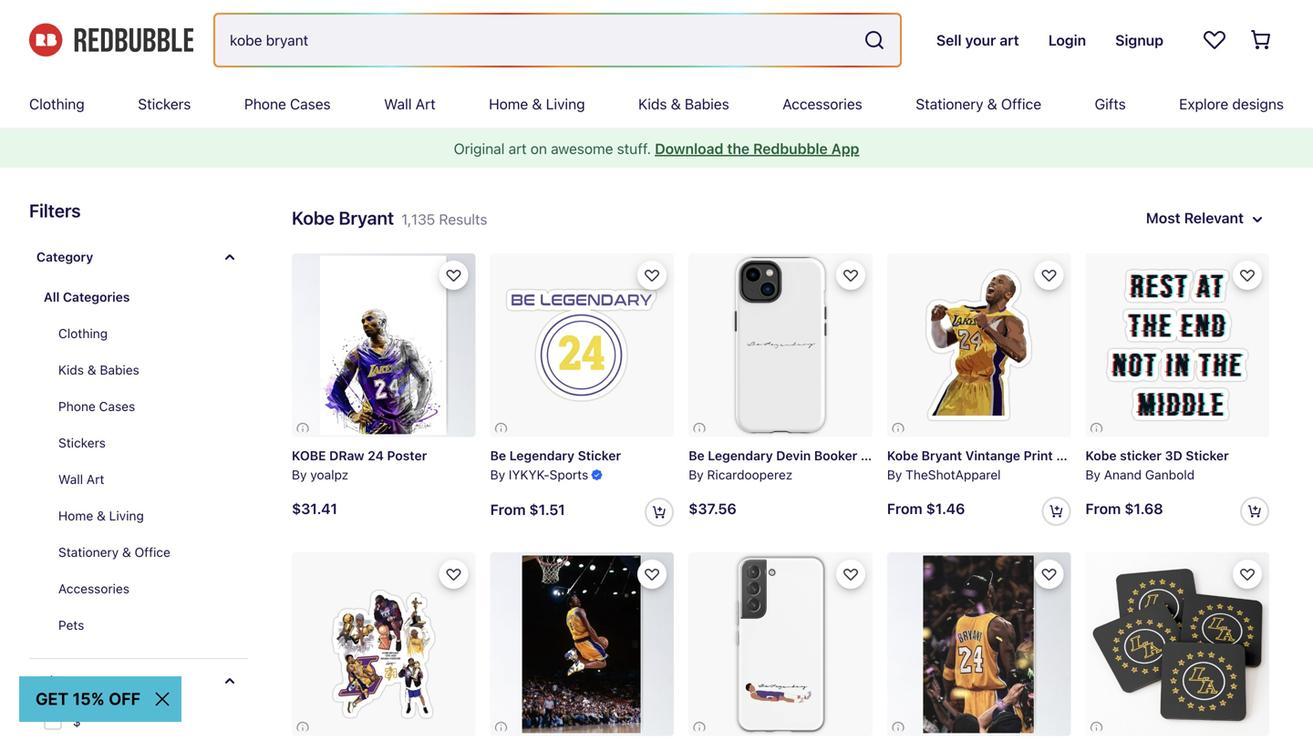 Task type: describe. For each thing, give the bounding box(es) containing it.
home inside "link"
[[489, 95, 528, 113]]

results
[[439, 211, 487, 228]]

price
[[36, 674, 68, 689]]

be legendary devin booker tattoo iphone tough case image
[[689, 254, 873, 437]]

all categories
[[44, 290, 130, 305]]

kobe bryant vintange print  sticker image
[[887, 254, 1071, 437]]

theshotapparel
[[906, 467, 1001, 482]]

wall art inside button
[[58, 472, 104, 487]]

clothing link
[[29, 80, 85, 128]]

accessories link
[[783, 80, 863, 128]]

kids inside kids & babies link
[[639, 95, 667, 113]]

kobe draw 24 poster by yoalpz
[[292, 448, 427, 482]]

gifts link
[[1095, 80, 1126, 128]]

by inside kobe sticker 3d sticker by anand ganbold
[[1086, 467, 1101, 482]]

explore designs link
[[1180, 80, 1284, 128]]

sticker
[[1120, 448, 1162, 463]]

freestyle young kobe to score poster image
[[490, 553, 674, 737]]

designs
[[1233, 95, 1284, 113]]

0 vertical spatial stationery & office
[[916, 95, 1042, 113]]

wall inside button
[[58, 472, 83, 487]]

original art on awesome stuff. download the redbubble app
[[454, 140, 860, 157]]

all
[[44, 290, 60, 305]]

Search term search field
[[215, 15, 856, 66]]

$31.41
[[292, 501, 337, 518]]

poster
[[387, 448, 427, 463]]

kobe for kobe sticker 3d sticker
[[1086, 448, 1117, 463]]

by inside kobe bryant vintange print  sticker by theshotapparel
[[887, 467, 902, 482]]

3d
[[1165, 448, 1183, 463]]

24
[[368, 448, 384, 463]]

kobe bryant 24 sticker image
[[292, 553, 476, 737]]

kids & babies link
[[639, 80, 729, 128]]

gifts
[[1095, 95, 1126, 113]]

legendary for devin
[[708, 448, 773, 463]]

0 vertical spatial wall
[[384, 95, 412, 113]]

from $1.46
[[887, 501, 965, 518]]

cases inside the phone cases button
[[99, 399, 135, 414]]

stickers button
[[44, 425, 248, 462]]

kids & babies inside menu bar
[[639, 95, 729, 113]]

explore designs
[[1180, 95, 1284, 113]]

by inside the kobe draw 24 poster by yoalpz
[[292, 467, 307, 482]]

living inside "link"
[[546, 95, 585, 113]]

all categories button
[[29, 279, 248, 316]]

draw
[[329, 448, 364, 463]]

print
[[1024, 448, 1053, 463]]

accessories button
[[44, 571, 248, 608]]

filters
[[29, 200, 81, 221]]

clothing button
[[44, 316, 248, 352]]

stationery inside stationery & office button
[[58, 545, 119, 560]]

0 vertical spatial accessories
[[783, 95, 863, 113]]

ricardooperez
[[707, 467, 793, 482]]

devin
[[776, 448, 811, 463]]

tribute to 24 bryant poster image
[[887, 553, 1071, 737]]

the
[[727, 140, 750, 157]]

stickers inside button
[[58, 436, 106, 451]]

home & living inside button
[[58, 509, 144, 524]]

los angeles champions coasters (set of 4) image
[[1086, 553, 1270, 737]]

from $1.51
[[490, 501, 565, 518]]

sticker inside kobe sticker 3d sticker by anand ganbold
[[1186, 448, 1229, 463]]

1,135 results element
[[0, 197, 1314, 742]]

$1.46
[[926, 501, 965, 518]]

by iykyk-sports
[[490, 467, 589, 482]]

ganbold
[[1146, 467, 1195, 482]]

1,135
[[402, 211, 435, 228]]

home & living button
[[44, 498, 248, 535]]

pets
[[58, 618, 84, 633]]

home inside button
[[58, 509, 93, 524]]

iykyk-
[[509, 467, 550, 482]]

kobe bryant 1,135 results
[[292, 207, 487, 229]]

0 vertical spatial clothing
[[29, 95, 85, 113]]

0 vertical spatial babies
[[685, 95, 729, 113]]

on
[[531, 140, 547, 157]]

stationery & office inside button
[[58, 545, 171, 560]]

kobe for kobe bryant
[[292, 207, 335, 229]]



Task type: vqa. For each thing, say whether or not it's contained in the screenshot.
topmost Phone
yes



Task type: locate. For each thing, give the bounding box(es) containing it.
home & living
[[489, 95, 585, 113], [58, 509, 144, 524]]

be up by iykyk-sports
[[490, 448, 506, 463]]

0 horizontal spatial wall
[[58, 472, 83, 487]]

1 vertical spatial stationery & office
[[58, 545, 171, 560]]

case
[[990, 448, 1021, 463]]

awesome
[[551, 140, 613, 157]]

stationery
[[916, 95, 984, 113], [58, 545, 119, 560]]

kobe
[[292, 448, 326, 463]]

bryant for kobe bryant vintange print  sticker
[[922, 448, 962, 463]]

0 horizontal spatial bryant
[[339, 207, 394, 229]]

kobe for kobe bryant vintange print  sticker
[[887, 448, 919, 463]]

0 horizontal spatial kids
[[58, 363, 84, 378]]

stationery & office
[[916, 95, 1042, 113], [58, 545, 171, 560]]

home & living down 'wall art' button
[[58, 509, 144, 524]]

tattoo
[[861, 448, 900, 463]]

bryant left the 1,135
[[339, 207, 394, 229]]

sports
[[550, 467, 589, 482]]

cases
[[290, 95, 331, 113], [99, 399, 135, 414]]

home down 'wall art' button
[[58, 509, 93, 524]]

stationery & office button
[[44, 535, 248, 571]]

1 horizontal spatial accessories
[[783, 95, 863, 113]]

living up the awesome
[[546, 95, 585, 113]]

bryant for kobe bryant
[[339, 207, 394, 229]]

1 horizontal spatial kobe
[[887, 448, 919, 463]]

1 horizontal spatial be
[[689, 448, 705, 463]]

by left iykyk-
[[490, 467, 505, 482]]

1 vertical spatial phone cases
[[58, 399, 135, 414]]

filters element
[[29, 197, 248, 742]]

2 legendary from the left
[[708, 448, 773, 463]]

1 vertical spatial phone
[[58, 399, 96, 414]]

1 horizontal spatial cases
[[290, 95, 331, 113]]

1 horizontal spatial office
[[1002, 95, 1042, 113]]

stickers down the phone cases button at left
[[58, 436, 106, 451]]

iphone
[[903, 448, 946, 463]]

4 by from the left
[[887, 467, 902, 482]]

1 horizontal spatial babies
[[685, 95, 729, 113]]

by down kobe
[[292, 467, 307, 482]]

1 vertical spatial wall art
[[58, 472, 104, 487]]

legendary for sticker
[[510, 448, 575, 463]]

phone cases button
[[44, 389, 248, 425]]

kobe inside kobe bryant vintange print  sticker by theshotapparel
[[887, 448, 919, 463]]

None checkbox
[[44, 712, 66, 734]]

kobe inside kobe sticker 3d sticker by anand ganbold
[[1086, 448, 1117, 463]]

0 vertical spatial bryant
[[339, 207, 394, 229]]

bryant inside kobe bryant vintange print  sticker by theshotapparel
[[922, 448, 962, 463]]

0 vertical spatial art
[[416, 95, 436, 113]]

1 horizontal spatial phone
[[244, 95, 286, 113]]

from left $1.51
[[490, 501, 526, 518]]

price button
[[29, 660, 248, 703]]

$37.56
[[689, 501, 737, 518]]

0 vertical spatial cases
[[290, 95, 331, 113]]

original
[[454, 140, 505, 157]]

0 vertical spatial phone
[[244, 95, 286, 113]]

1 horizontal spatial kids
[[639, 95, 667, 113]]

clothing inside button
[[58, 326, 108, 341]]

booker
[[814, 448, 858, 463]]

wall art
[[384, 95, 436, 113], [58, 472, 104, 487]]

1 sticker from the left
[[578, 448, 621, 463]]

be for be legendary devin booker tattoo iphone tough case by ricardooperez
[[689, 448, 705, 463]]

0 vertical spatial home & living
[[489, 95, 585, 113]]

1 vertical spatial home & living
[[58, 509, 144, 524]]

kids & babies down clothing button
[[58, 363, 139, 378]]

yoalpz
[[310, 467, 349, 482]]

kobe
[[292, 207, 335, 229], [887, 448, 919, 463], [1086, 448, 1117, 463]]

kids & babies
[[639, 95, 729, 113], [58, 363, 139, 378]]

$1.68
[[1125, 501, 1164, 518]]

0 horizontal spatial office
[[135, 545, 171, 560]]

menu bar
[[29, 80, 1284, 128]]

category button
[[29, 235, 248, 279]]

1 horizontal spatial bryant
[[922, 448, 962, 463]]

legendary inside be legendary devin booker tattoo iphone tough case by ricardooperez
[[708, 448, 773, 463]]

1 legendary from the left
[[510, 448, 575, 463]]

be legendary devin booker tattoo iphone tough case by ricardooperez
[[689, 448, 1021, 482]]

kids down all categories
[[58, 363, 84, 378]]

from down anand
[[1086, 501, 1121, 518]]

kids inside kids & babies button
[[58, 363, 84, 378]]

0 horizontal spatial kids & babies
[[58, 363, 139, 378]]

0 horizontal spatial babies
[[100, 363, 139, 378]]

wall art link
[[384, 80, 436, 128]]

bryant
[[339, 207, 394, 229], [922, 448, 962, 463]]

0 horizontal spatial from
[[490, 501, 526, 518]]

bryant up theshotapparel
[[922, 448, 962, 463]]

1 horizontal spatial phone cases
[[244, 95, 331, 113]]

clothing
[[29, 95, 85, 113], [58, 326, 108, 341]]

office
[[1002, 95, 1042, 113], [135, 545, 171, 560]]

none checkbox inside filters element
[[44, 712, 66, 734]]

cases inside phone cases link
[[290, 95, 331, 113]]

legendary up ricardooperez
[[708, 448, 773, 463]]

accessories up pets
[[58, 582, 129, 597]]

0 horizontal spatial home & living
[[58, 509, 144, 524]]

category
[[36, 249, 93, 265]]

home
[[489, 95, 528, 113], [58, 509, 93, 524]]

from $1.68
[[1086, 501, 1164, 518]]

1 vertical spatial kids
[[58, 363, 84, 378]]

be up "$37.56"
[[689, 448, 705, 463]]

1 horizontal spatial kids & babies
[[639, 95, 729, 113]]

1 horizontal spatial home
[[489, 95, 528, 113]]

1 vertical spatial clothing
[[58, 326, 108, 341]]

by down tattoo
[[887, 467, 902, 482]]

1 vertical spatial stickers
[[58, 436, 106, 451]]

babies up the "download"
[[685, 95, 729, 113]]

wall art button
[[44, 462, 248, 498]]

redbubble logo image
[[29, 23, 193, 57]]

be inside be legendary devin booker tattoo iphone tough case by ricardooperez
[[689, 448, 705, 463]]

0 horizontal spatial stationery & office
[[58, 545, 171, 560]]

be
[[490, 448, 506, 463], [689, 448, 705, 463]]

1 horizontal spatial from
[[887, 501, 923, 518]]

phone cases
[[244, 95, 331, 113], [58, 399, 135, 414]]

0 vertical spatial kids & babies
[[639, 95, 729, 113]]

0 vertical spatial living
[[546, 95, 585, 113]]

1 horizontal spatial living
[[546, 95, 585, 113]]

1 horizontal spatial wall
[[384, 95, 412, 113]]

kids & babies inside button
[[58, 363, 139, 378]]

kids
[[639, 95, 667, 113], [58, 363, 84, 378]]

2 horizontal spatial sticker
[[1186, 448, 1229, 463]]

phone inside button
[[58, 399, 96, 414]]

0 horizontal spatial accessories
[[58, 582, 129, 597]]

vintange
[[966, 448, 1021, 463]]

home & living link
[[489, 80, 585, 128]]

from left $1.46
[[887, 501, 923, 518]]

0 horizontal spatial living
[[109, 509, 144, 524]]

phone cases inside the phone cases button
[[58, 399, 135, 414]]

explore
[[1180, 95, 1229, 113]]

categories
[[63, 290, 130, 305]]

2 horizontal spatial from
[[1086, 501, 1121, 518]]

sticker
[[578, 448, 621, 463], [1057, 448, 1100, 463], [1186, 448, 1229, 463]]

home & living up the on
[[489, 95, 585, 113]]

devin booker - be legendary kobe bryant tattoo samsung galaxy soft case image
[[689, 553, 873, 737]]

by left anand
[[1086, 467, 1101, 482]]

app
[[832, 140, 860, 157]]

0 vertical spatial kids
[[639, 95, 667, 113]]

clothing down all categories
[[58, 326, 108, 341]]

phone cases link
[[244, 80, 331, 128]]

0 horizontal spatial stickers
[[58, 436, 106, 451]]

2 by from the left
[[490, 467, 505, 482]]

$1.51
[[529, 501, 565, 518]]

0 horizontal spatial stationery
[[58, 545, 119, 560]]

stationery inside stationery & office link
[[916, 95, 984, 113]]

art
[[509, 140, 527, 157]]

clothing down redbubble logo
[[29, 95, 85, 113]]

kobe sticker 3d sticker by anand ganbold
[[1086, 448, 1229, 482]]

download
[[655, 140, 724, 157]]

1 horizontal spatial art
[[416, 95, 436, 113]]

babies
[[685, 95, 729, 113], [100, 363, 139, 378]]

3 by from the left
[[689, 467, 704, 482]]

art inside button
[[87, 472, 104, 487]]

0 horizontal spatial wall art
[[58, 472, 104, 487]]

sticker right print
[[1057, 448, 1100, 463]]

0 vertical spatial stickers
[[138, 95, 191, 113]]

1 horizontal spatial stationery
[[916, 95, 984, 113]]

1 vertical spatial cases
[[99, 399, 135, 414]]

1 horizontal spatial wall art
[[384, 95, 436, 113]]

from
[[887, 501, 923, 518], [1086, 501, 1121, 518], [490, 501, 526, 518]]

legendary up by iykyk-sports
[[510, 448, 575, 463]]

be legendary sticker
[[490, 448, 621, 463]]

stickers inside menu bar
[[138, 95, 191, 113]]

0 horizontal spatial art
[[87, 472, 104, 487]]

2 be from the left
[[689, 448, 705, 463]]

wall
[[384, 95, 412, 113], [58, 472, 83, 487]]

None field
[[215, 15, 900, 66]]

redbubble
[[753, 140, 828, 157]]

home up art
[[489, 95, 528, 113]]

1 horizontal spatial home & living
[[489, 95, 585, 113]]

0 horizontal spatial cases
[[99, 399, 135, 414]]

anand
[[1104, 467, 1142, 482]]

by inside be legendary devin booker tattoo iphone tough case by ricardooperez
[[689, 467, 704, 482]]

1 vertical spatial babies
[[100, 363, 139, 378]]

1 horizontal spatial legendary
[[708, 448, 773, 463]]

1 vertical spatial accessories
[[58, 582, 129, 597]]

& inside "link"
[[532, 95, 542, 113]]

0 horizontal spatial legendary
[[510, 448, 575, 463]]

0 vertical spatial wall art
[[384, 95, 436, 113]]

office inside button
[[135, 545, 171, 560]]

sticker inside kobe bryant vintange print  sticker by theshotapparel
[[1057, 448, 1100, 463]]

art
[[416, 95, 436, 113], [87, 472, 104, 487]]

menu bar containing clothing
[[29, 80, 1284, 128]]

from for from $1.51
[[490, 501, 526, 518]]

0 horizontal spatial sticker
[[578, 448, 621, 463]]

from for from $1.46
[[887, 501, 923, 518]]

office left gifts "link"
[[1002, 95, 1042, 113]]

tough
[[949, 448, 987, 463]]

1 vertical spatial wall
[[58, 472, 83, 487]]

download the redbubble app link
[[655, 140, 860, 157]]

living
[[546, 95, 585, 113], [109, 509, 144, 524]]

be for be legendary sticker
[[490, 448, 506, 463]]

stickers down redbubble logo
[[138, 95, 191, 113]]

1 vertical spatial art
[[87, 472, 104, 487]]

office down 'home & living' button
[[135, 545, 171, 560]]

1 vertical spatial stationery
[[58, 545, 119, 560]]

stickers
[[138, 95, 191, 113], [58, 436, 106, 451]]

3 sticker from the left
[[1186, 448, 1229, 463]]

1 vertical spatial living
[[109, 509, 144, 524]]

pets button
[[44, 608, 248, 644]]

1 horizontal spatial stickers
[[138, 95, 191, 113]]

5 by from the left
[[1086, 467, 1101, 482]]

babies inside button
[[100, 363, 139, 378]]

babies down clothing button
[[100, 363, 139, 378]]

kobe draw 24 poster image
[[292, 254, 476, 437]]

1 horizontal spatial sticker
[[1057, 448, 1100, 463]]

kids & babies button
[[44, 352, 248, 389]]

1 be from the left
[[490, 448, 506, 463]]

1 vertical spatial home
[[58, 509, 93, 524]]

kids & babies up the "download"
[[639, 95, 729, 113]]

0 horizontal spatial phone cases
[[58, 399, 135, 414]]

accessories up the app
[[783, 95, 863, 113]]

kids up original art on awesome stuff. download the redbubble app
[[639, 95, 667, 113]]

0 vertical spatial phone cases
[[244, 95, 331, 113]]

by
[[292, 467, 307, 482], [490, 467, 505, 482], [689, 467, 704, 482], [887, 467, 902, 482], [1086, 467, 1101, 482]]

living down 'wall art' button
[[109, 509, 144, 524]]

phone
[[244, 95, 286, 113], [58, 399, 96, 414]]

2 horizontal spatial kobe
[[1086, 448, 1117, 463]]

stationery & office link
[[916, 80, 1042, 128]]

from for from $1.68
[[1086, 501, 1121, 518]]

0 horizontal spatial phone
[[58, 399, 96, 414]]

legendary
[[510, 448, 575, 463], [708, 448, 773, 463]]

accessories inside button
[[58, 582, 129, 597]]

1 by from the left
[[292, 467, 307, 482]]

1 vertical spatial office
[[135, 545, 171, 560]]

sticker up sports
[[578, 448, 621, 463]]

0 vertical spatial stationery
[[916, 95, 984, 113]]

stickers link
[[138, 80, 191, 128]]

&
[[532, 95, 542, 113], [671, 95, 681, 113], [988, 95, 998, 113], [87, 363, 96, 378], [97, 509, 106, 524], [122, 545, 131, 560]]

accessories
[[783, 95, 863, 113], [58, 582, 129, 597]]

0 horizontal spatial be
[[490, 448, 506, 463]]

stuff.
[[617, 140, 651, 157]]

living inside button
[[109, 509, 144, 524]]

sticker right 3d
[[1186, 448, 1229, 463]]

0 vertical spatial office
[[1002, 95, 1042, 113]]

by up "$37.56"
[[689, 467, 704, 482]]

1 vertical spatial bryant
[[922, 448, 962, 463]]

kobe sticker 3d sticker image
[[1086, 254, 1270, 437]]

0 horizontal spatial kobe
[[292, 207, 335, 229]]

1 vertical spatial kids & babies
[[58, 363, 139, 378]]

kobe bryant vintange print  sticker by theshotapparel
[[887, 448, 1100, 482]]

1 horizontal spatial stationery & office
[[916, 95, 1042, 113]]

0 vertical spatial home
[[489, 95, 528, 113]]

2 sticker from the left
[[1057, 448, 1100, 463]]

0 horizontal spatial home
[[58, 509, 93, 524]]

be legendary sticker image
[[490, 254, 674, 437]]



